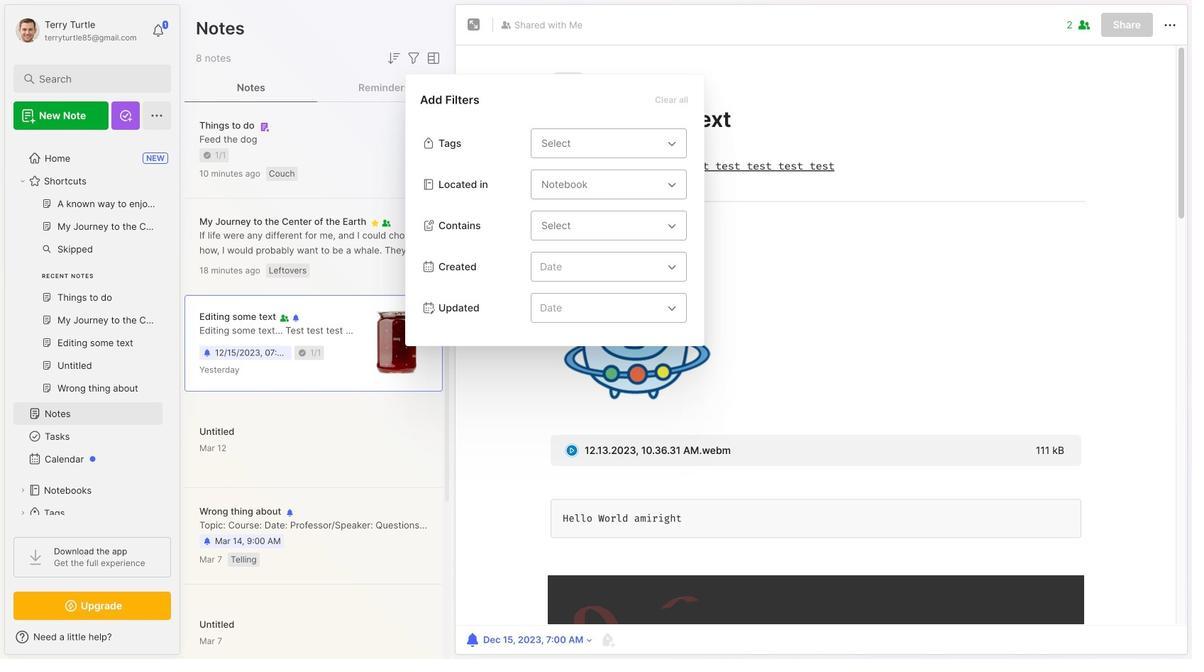 Task type: vqa. For each thing, say whether or not it's contained in the screenshot.
Sort options Field
yes



Task type: describe. For each thing, give the bounding box(es) containing it.
none search field inside main element
[[39, 70, 152, 87]]

Search text field
[[39, 72, 152, 86]]

Sort options field
[[385, 50, 402, 67]]

expand notebooks image
[[18, 486, 27, 495]]

add filters image
[[405, 50, 422, 67]]

Note Editor text field
[[456, 45, 1187, 625]]

more actions image
[[1162, 17, 1179, 34]]

 input text field for the tags field
[[540, 135, 664, 152]]

main element
[[0, 0, 185, 659]]

expand note image
[[466, 16, 483, 33]]

2  date picker field from the top
[[531, 293, 697, 323]]

Add filters field
[[405, 50, 422, 67]]

View options field
[[422, 50, 442, 67]]

Contains field
[[531, 211, 687, 241]]

click to collapse image
[[179, 633, 190, 650]]

1  date picker field from the top
[[531, 252, 697, 282]]



Task type: locate. For each thing, give the bounding box(es) containing it.
 input text field up located in field
[[540, 135, 664, 152]]

2  input text field from the top
[[540, 176, 664, 193]]

Located in field
[[531, 170, 687, 199]]

tree inside main element
[[5, 138, 180, 578]]

tree
[[5, 138, 180, 578]]

tab list
[[185, 74, 451, 102]]

Account field
[[13, 16, 137, 45]]

Edit reminder field
[[463, 630, 594, 650]]

0 vertical spatial  input text field
[[540, 135, 664, 152]]

 input text field
[[540, 135, 664, 152], [540, 176, 664, 193]]

expand tags image
[[18, 509, 27, 517]]

1  input text field from the top
[[540, 135, 664, 152]]

None search field
[[39, 70, 152, 87]]

Tags field
[[531, 128, 687, 158]]

 input text field
[[540, 217, 664, 234]]

add tag image
[[599, 632, 616, 649]]

 input text field for located in field
[[540, 176, 664, 193]]

 input text field inside located in field
[[540, 176, 664, 193]]

1 vertical spatial  date picker field
[[531, 293, 697, 323]]

thumbnail image
[[365, 311, 428, 374]]

 input text field up  input text field
[[540, 176, 664, 193]]

More actions field
[[1162, 16, 1179, 34]]

 input text field inside the tags field
[[540, 135, 664, 152]]

note window element
[[455, 4, 1188, 659]]

group inside main element
[[13, 192, 163, 408]]

group
[[13, 192, 163, 408]]

 Date picker field
[[531, 252, 697, 282], [531, 293, 697, 323]]

WHAT'S NEW field
[[5, 626, 180, 649]]

0 vertical spatial  date picker field
[[531, 252, 697, 282]]

1 vertical spatial  input text field
[[540, 176, 664, 193]]



